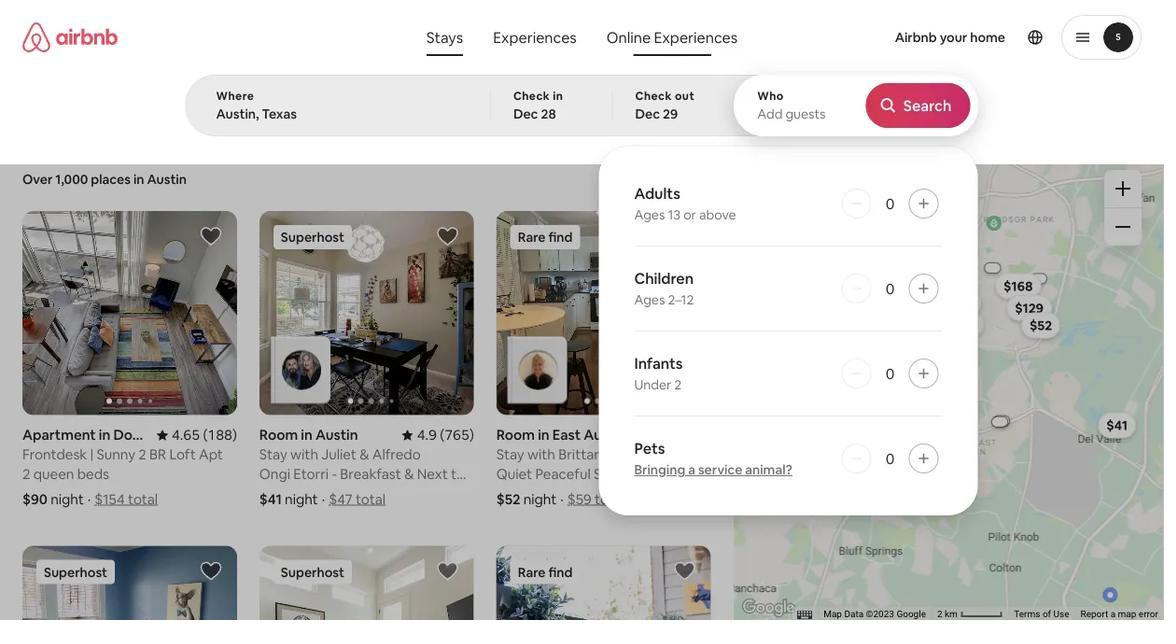 Task type: describe. For each thing, give the bounding box(es) containing it.
night for $41
[[285, 490, 318, 509]]

in right places
[[134, 171, 144, 188]]

$41 for $41 night · $47 total
[[260, 490, 282, 509]]

data
[[845, 609, 864, 620]]

brittany
[[559, 445, 610, 464]]

keyboard shortcuts image
[[798, 610, 813, 620]]

pools
[[194, 120, 223, 134]]

bringing a service animal? button
[[635, 461, 793, 478]]

rooms
[[261, 120, 297, 134]]

who add guests
[[758, 89, 826, 122]]

in for room in austin stay with juliet & alfredo · mail carrier
[[301, 426, 313, 444]]

2 with from the left
[[528, 445, 556, 464]]

$90 inside frontdesk | sunny 2 br loft apt 2 queen beds $90 night · $154 total
[[22, 490, 48, 509]]

km
[[945, 609, 958, 620]]

$41 button
[[1099, 412, 1137, 439]]

google image
[[739, 596, 800, 620]]

$47 total button
[[329, 490, 386, 509]]

$41 night · $47 total
[[260, 490, 386, 509]]

$52 for $52 night · $59 total
[[497, 490, 521, 509]]

4.92 out of 5 average rating,  36 reviews image
[[640, 426, 711, 444]]

check for 28
[[514, 89, 550, 103]]

austin inside room in austin stay with juliet & alfredo · mail carrier
[[316, 426, 358, 444]]

$41 for $41
[[1108, 417, 1129, 434]]

teacher
[[619, 445, 671, 464]]

of
[[1043, 609, 1052, 620]]

experiences inside button
[[493, 28, 577, 47]]

0 horizontal spatial add to wishlist: apartment in downtown austin image
[[200, 225, 222, 248]]

over
[[22, 171, 53, 188]]

1 vertical spatial $90 button
[[921, 357, 962, 383]]

terms
[[1015, 609, 1041, 620]]

error
[[1140, 609, 1159, 620]]

$59 total button
[[568, 490, 625, 509]]

google
[[897, 609, 927, 620]]

br
[[150, 445, 166, 464]]

0 for infants
[[886, 364, 895, 383]]

&
[[360, 445, 369, 464]]

children ages 2–12
[[635, 269, 694, 308]]

2 inside infants under 2
[[675, 376, 682, 393]]

with inside room in austin stay with juliet & alfredo · mail carrier
[[291, 445, 319, 464]]

where
[[216, 89, 254, 103]]

zoom in image
[[1116, 181, 1131, 196]]

$86
[[905, 271, 929, 288]]

countryside
[[444, 120, 509, 134]]

4.92 (36)
[[654, 426, 711, 444]]

4.9 out of 5 average rating,  765 reviews image
[[402, 426, 474, 444]]

$154
[[95, 490, 125, 509]]

zoom out image
[[1116, 220, 1131, 234]]

add
[[758, 106, 783, 122]]

stays
[[427, 28, 463, 47]]

pets
[[635, 439, 666, 458]]

map data ©2023 google
[[824, 609, 927, 620]]

room for room in east austin
[[497, 426, 535, 444]]

cabins
[[637, 120, 673, 134]]

· left $47 at the left bottom
[[322, 490, 325, 509]]

$86 button
[[897, 266, 937, 292]]

|
[[90, 445, 94, 464]]

stay with brittany
[[497, 445, 610, 464]]

infants under 2
[[635, 354, 683, 393]]

29
[[663, 106, 678, 122]]

$39
[[911, 300, 934, 317]]

group containing amazing pools
[[0, 75, 822, 148]]

$107 button
[[902, 276, 947, 302]]

2 left queen
[[22, 465, 30, 483]]

alfredo
[[373, 445, 421, 464]]

total inside button
[[991, 104, 1016, 118]]

· inside room in austin stay with juliet & alfredo · mail carrier
[[263, 463, 266, 481]]

$168
[[1005, 278, 1034, 295]]

loft
[[169, 445, 196, 464]]

your
[[940, 29, 968, 46]]

$75
[[902, 345, 925, 362]]

0 for adults
[[886, 194, 895, 213]]

stays button
[[412, 19, 478, 56]]

in for check in dec 28
[[553, 89, 564, 103]]

display total before taxes button
[[935, 89, 1142, 134]]

map
[[824, 609, 843, 620]]

online experiences link
[[592, 19, 753, 56]]

(36)
[[686, 426, 711, 444]]

apt
[[199, 445, 223, 464]]

(765)
[[440, 426, 474, 444]]

tiny
[[539, 120, 561, 134]]

juliet
[[322, 445, 357, 464]]

dec for dec 28
[[514, 106, 539, 122]]

experiences button
[[478, 19, 592, 56]]

terms of use
[[1015, 609, 1070, 620]]

2 inside button
[[938, 609, 943, 620]]

sunny
[[97, 445, 136, 464]]

before
[[1019, 104, 1054, 118]]

$39 button
[[902, 296, 942, 322]]

or
[[684, 206, 697, 223]]

mail
[[269, 463, 294, 481]]

Where field
[[216, 106, 460, 122]]

children
[[635, 269, 694, 288]]

2 left br
[[139, 445, 146, 464]]

$168 button
[[996, 273, 1042, 299]]

add to wishlist: room in east austin image
[[200, 560, 222, 582]]

in for room in east austin
[[538, 426, 550, 444]]

stays tab panel
[[185, 75, 979, 516]]

· left '$59'
[[561, 490, 564, 509]]

who
[[758, 89, 784, 103]]



Task type: vqa. For each thing, say whether or not it's contained in the screenshot.
4.92 (36)
yes



Task type: locate. For each thing, give the bounding box(es) containing it.
animal?
[[746, 461, 793, 478]]

$90 inside button
[[905, 271, 929, 288]]

13
[[668, 206, 681, 223]]

group
[[0, 75, 822, 148], [22, 211, 237, 415], [260, 211, 474, 415], [497, 211, 711, 415], [22, 546, 237, 620], [260, 546, 474, 620], [497, 546, 711, 620]]

0 for pets
[[886, 449, 895, 468]]

1 horizontal spatial night
[[285, 490, 318, 509]]

stay
[[260, 445, 288, 464], [497, 445, 525, 464]]

amazing
[[145, 120, 192, 134]]

homes
[[563, 120, 599, 134]]

2 horizontal spatial night
[[524, 490, 557, 509]]

above
[[700, 206, 737, 223]]

$52 down $129
[[1031, 317, 1053, 334]]

night inside frontdesk | sunny 2 br loft apt 2 queen beds $90 night · $154 total
[[51, 490, 84, 509]]

stay down room in east austin
[[497, 445, 525, 464]]

1 0 from the top
[[886, 194, 895, 213]]

google map
showing 30 stays. region
[[734, 148, 1165, 620]]

guests
[[786, 106, 826, 122]]

with down room in east austin
[[528, 445, 556, 464]]

online experiences
[[607, 28, 738, 47]]

1 horizontal spatial $52
[[1031, 317, 1053, 334]]

ages down children
[[635, 291, 665, 308]]

0 horizontal spatial $52
[[497, 490, 521, 509]]

2 left km on the bottom of page
[[938, 609, 943, 620]]

total right '$59'
[[595, 490, 625, 509]]

room in austin stay with juliet & alfredo · mail carrier
[[260, 426, 421, 481]]

east
[[553, 426, 581, 444]]

1 vertical spatial ages
[[635, 291, 665, 308]]

ages inside the adults ages 13 or above
[[635, 206, 665, 223]]

0 horizontal spatial check
[[514, 89, 550, 103]]

dec left the 28
[[514, 106, 539, 122]]

3 night from the left
[[524, 490, 557, 509]]

4.65
[[172, 426, 200, 444]]

room up mail
[[260, 426, 298, 444]]

in
[[553, 89, 564, 103], [134, 171, 144, 188], [301, 426, 313, 444], [538, 426, 550, 444]]

ages down adults
[[635, 206, 665, 223]]

1 horizontal spatial dec
[[636, 106, 661, 122]]

with left the juliet
[[291, 445, 319, 464]]

under
[[635, 376, 672, 393]]

report
[[1081, 609, 1109, 620]]

display total before taxes
[[951, 104, 1085, 118]]

1 experiences from the left
[[493, 28, 577, 47]]

0 vertical spatial $41
[[1108, 417, 1129, 434]]

dec inside check in dec 28
[[514, 106, 539, 122]]

1 with from the left
[[291, 445, 319, 464]]

check in dec 28
[[514, 89, 564, 122]]

2 km button
[[932, 607, 1009, 620]]

2 vertical spatial $90
[[22, 490, 48, 509]]

0 horizontal spatial night
[[51, 490, 84, 509]]

4.9
[[417, 426, 437, 444]]

1 horizontal spatial with
[[528, 445, 556, 464]]

check up 29
[[636, 89, 673, 103]]

tiny homes
[[539, 120, 599, 134]]

total inside frontdesk | sunny 2 br loft apt 2 queen beds $90 night · $154 total
[[128, 490, 158, 509]]

1 ages from the top
[[635, 206, 665, 223]]

what can we help you find? tab list
[[412, 19, 592, 56]]

frontdesk
[[22, 445, 87, 464]]

home
[[971, 29, 1006, 46]]

4.9 (765)
[[417, 426, 474, 444]]

$107 $39 $90
[[910, 281, 954, 378]]

stay inside room in austin stay with juliet & alfredo · mail carrier
[[260, 445, 288, 464]]

stay left carrier
[[260, 445, 288, 464]]

amazing pools
[[145, 120, 223, 134]]

$129
[[1016, 300, 1045, 316]]

add to wishlist: room in east austin image
[[674, 225, 697, 248]]

2 experiences from the left
[[654, 28, 738, 47]]

1 vertical spatial a
[[1111, 609, 1116, 620]]

2 room from the left
[[497, 426, 535, 444]]

$129 button
[[1007, 295, 1053, 321]]

1 stay from the left
[[260, 445, 288, 464]]

1 vertical spatial $90
[[930, 362, 954, 378]]

0 horizontal spatial experiences
[[493, 28, 577, 47]]

check out dec 29
[[636, 89, 695, 122]]

1 vertical spatial $41
[[260, 490, 282, 509]]

0 vertical spatial a
[[689, 461, 696, 478]]

1 check from the left
[[514, 89, 550, 103]]

1 horizontal spatial add to wishlist: apartment in downtown austin image
[[674, 560, 697, 582]]

0 for children
[[886, 279, 895, 298]]

in up the 28
[[553, 89, 564, 103]]

1 vertical spatial add to wishlist: apartment in downtown austin image
[[674, 560, 697, 582]]

play
[[726, 120, 748, 134]]

· inside frontdesk | sunny 2 br loft apt 2 queen beds $90 night · $154 total
[[88, 490, 91, 509]]

0 horizontal spatial $41
[[260, 490, 282, 509]]

$90 up the $39 button
[[905, 271, 929, 288]]

1,000
[[55, 171, 88, 188]]

1 horizontal spatial $90
[[905, 271, 929, 288]]

0 horizontal spatial with
[[291, 445, 319, 464]]

$107
[[910, 281, 939, 297]]

experiences up out
[[654, 28, 738, 47]]

$41 inside button
[[1108, 417, 1129, 434]]

ages for children
[[635, 291, 665, 308]]

$52 inside $52 button
[[1031, 317, 1053, 334]]

0 vertical spatial $52
[[1031, 317, 1053, 334]]

night for $52
[[524, 490, 557, 509]]

0 horizontal spatial $90
[[22, 490, 48, 509]]

1 room from the left
[[260, 426, 298, 444]]

4 0 from the top
[[886, 449, 895, 468]]

$47
[[329, 490, 353, 509]]

1 horizontal spatial austin
[[316, 426, 358, 444]]

airbnb your home link
[[884, 18, 1017, 57]]

over 1,000 places in austin
[[22, 171, 187, 188]]

2 horizontal spatial austin
[[584, 426, 627, 444]]

2
[[675, 376, 682, 393], [139, 445, 146, 464], [22, 465, 30, 483], [938, 609, 943, 620]]

display
[[951, 104, 989, 118]]

airbnb your home
[[896, 29, 1006, 46]]

add to wishlist: room in austin image
[[437, 225, 459, 248]]

2 check from the left
[[636, 89, 673, 103]]

adults
[[635, 184, 681, 203]]

bringing
[[635, 461, 686, 478]]

2 km
[[938, 609, 961, 620]]

profile element
[[765, 0, 1142, 75]]

$75 button
[[894, 340, 933, 367]]

· left the $154 in the left bottom of the page
[[88, 490, 91, 509]]

dec left 29
[[636, 106, 661, 122]]

total right the $154 in the left bottom of the page
[[128, 490, 158, 509]]

room for room in austin stay with juliet & alfredo · mail carrier
[[260, 426, 298, 444]]

a left service at the bottom of the page
[[689, 461, 696, 478]]

austin
[[147, 171, 187, 188], [316, 426, 358, 444], [584, 426, 627, 444]]

0 horizontal spatial dec
[[514, 106, 539, 122]]

1 night from the left
[[51, 490, 84, 509]]

in up stay with brittany on the bottom of page
[[538, 426, 550, 444]]

with
[[291, 445, 319, 464], [528, 445, 556, 464]]

room inside room in austin stay with juliet & alfredo · mail carrier
[[260, 426, 298, 444]]

report a map error
[[1081, 609, 1159, 620]]

$52 for $52
[[1031, 317, 1053, 334]]

check inside check in dec 28
[[514, 89, 550, 103]]

2 right under
[[675, 376, 682, 393]]

$85
[[954, 316, 977, 333]]

1 horizontal spatial check
[[636, 89, 673, 103]]

report a map error link
[[1081, 609, 1159, 620]]

0 vertical spatial ages
[[635, 206, 665, 223]]

2 0 from the top
[[886, 279, 895, 298]]

night down carrier
[[285, 490, 318, 509]]

map
[[1119, 609, 1137, 620]]

2 night from the left
[[285, 490, 318, 509]]

$90 inside $107 $39 $90
[[930, 362, 954, 378]]

experiences up check in dec 28
[[493, 28, 577, 47]]

total
[[991, 104, 1016, 118], [128, 490, 158, 509], [356, 490, 386, 509], [595, 490, 625, 509]]

a inside "pets bringing a service animal?"
[[689, 461, 696, 478]]

add to wishlist: guesthouse in east austin image
[[437, 560, 459, 582]]

dec for dec 29
[[636, 106, 661, 122]]

terms of use link
[[1015, 609, 1070, 620]]

$90 button down $85 button
[[921, 357, 962, 383]]

1 vertical spatial $52
[[497, 490, 521, 509]]

night down queen
[[51, 490, 84, 509]]

4.65 (188)
[[172, 426, 237, 444]]

·
[[263, 463, 266, 481], [88, 490, 91, 509], [322, 490, 325, 509], [561, 490, 564, 509]]

none search field containing stays
[[185, 0, 979, 516]]

austin up the juliet
[[316, 426, 358, 444]]

in inside room in austin stay with juliet & alfredo · mail carrier
[[301, 426, 313, 444]]

$90 button up the $39 button
[[897, 266, 938, 292]]

austin up brittany
[[584, 426, 627, 444]]

2 stay from the left
[[497, 445, 525, 464]]

0 horizontal spatial austin
[[147, 171, 187, 188]]

2–12
[[668, 291, 694, 308]]

1 horizontal spatial room
[[497, 426, 535, 444]]

dec inside check out dec 29
[[636, 106, 661, 122]]

beds
[[77, 465, 109, 483]]

check
[[514, 89, 550, 103], [636, 89, 673, 103]]

$90 down queen
[[22, 490, 48, 509]]

$52
[[1031, 317, 1053, 334], [497, 490, 521, 509]]

$52 night · $59 total
[[497, 490, 625, 509]]

austin down amazing
[[147, 171, 187, 188]]

check up the 28
[[514, 89, 550, 103]]

1 horizontal spatial experiences
[[654, 28, 738, 47]]

airbnb
[[896, 29, 938, 46]]

ages for adults
[[635, 206, 665, 223]]

1 horizontal spatial stay
[[497, 445, 525, 464]]

infants
[[635, 354, 683, 373]]

total right $47 at the left bottom
[[356, 490, 386, 509]]

$85 button
[[946, 311, 986, 337]]

$52 down stay with brittany on the bottom of page
[[497, 490, 521, 509]]

a left 'map'
[[1111, 609, 1116, 620]]

night left '$59'
[[524, 490, 557, 509]]

0 vertical spatial add to wishlist: apartment in downtown austin image
[[200, 225, 222, 248]]

dec
[[514, 106, 539, 122], [636, 106, 661, 122]]

3 0 from the top
[[886, 364, 895, 383]]

1 horizontal spatial $41
[[1108, 417, 1129, 434]]

2 horizontal spatial $90
[[930, 362, 954, 378]]

28
[[541, 106, 556, 122]]

1 horizontal spatial a
[[1111, 609, 1116, 620]]

4.65 out of 5 average rating,  188 reviews image
[[157, 426, 237, 444]]

2 dec from the left
[[636, 106, 661, 122]]

$154 total button
[[95, 490, 158, 509]]

taxes
[[1057, 104, 1085, 118]]

total left 'before'
[[991, 104, 1016, 118]]

0 horizontal spatial stay
[[260, 445, 288, 464]]

· left mail
[[263, 463, 266, 481]]

adults ages 13 or above
[[635, 184, 737, 223]]

carrier
[[297, 463, 340, 481]]

use
[[1054, 609, 1070, 620]]

out
[[675, 89, 695, 103]]

pets bringing a service animal?
[[635, 439, 793, 478]]

ages inside children ages 2–12
[[635, 291, 665, 308]]

check inside check out dec 29
[[636, 89, 673, 103]]

add to wishlist: apartment in downtown austin image
[[200, 225, 222, 248], [674, 560, 697, 582]]

check for 29
[[636, 89, 673, 103]]

$90 right the $75
[[930, 362, 954, 378]]

in up carrier
[[301, 426, 313, 444]]

service
[[699, 461, 743, 478]]

0 horizontal spatial room
[[260, 426, 298, 444]]

0 vertical spatial $90 button
[[897, 266, 938, 292]]

0 vertical spatial $90
[[905, 271, 929, 288]]

in inside check in dec 28
[[553, 89, 564, 103]]

0 horizontal spatial a
[[689, 461, 696, 478]]

queen
[[33, 465, 74, 483]]

2 ages from the top
[[635, 291, 665, 308]]

1 dec from the left
[[514, 106, 539, 122]]

room up stay with brittany on the bottom of page
[[497, 426, 535, 444]]

None search field
[[185, 0, 979, 516]]



